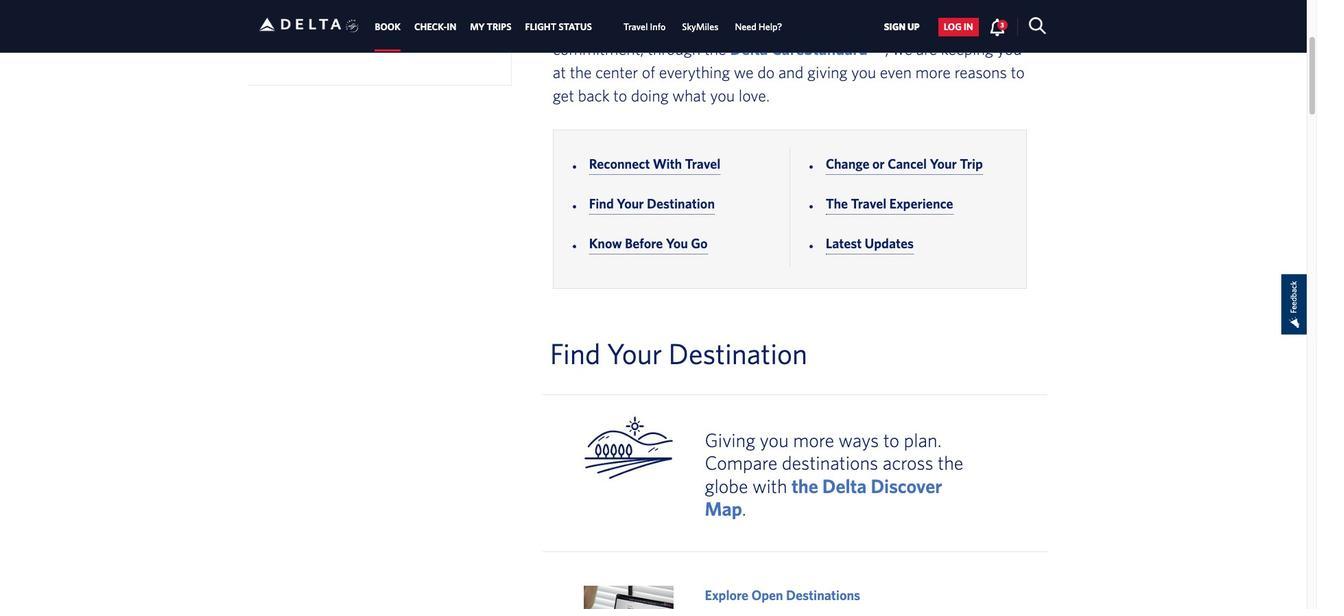 Task type: vqa. For each thing, say whether or not it's contained in the screenshot.
Plans
yes



Task type: describe. For each thing, give the bounding box(es) containing it.
flight
[[525, 21, 557, 32]]

explore open destinations
[[705, 587, 860, 603]]

need help? link
[[735, 15, 782, 39]]

giving
[[807, 62, 848, 81]]

compare
[[705, 452, 778, 474]]

status
[[559, 21, 592, 32]]

explore
[[705, 587, 749, 603]]

experience
[[889, 195, 953, 211]]

0 vertical spatial find your destination
[[589, 195, 715, 211]]

in
[[447, 21, 456, 32]]

book
[[375, 21, 401, 32]]

more inside giving you more ways to plan. compare destinations across the globe with
[[793, 428, 834, 451]]

my
[[470, 21, 485, 32]]

delta for delta carestandard sm
[[730, 39, 768, 58]]

get
[[553, 86, 574, 105]]

check-
[[414, 21, 447, 32]]

the delta discover map
[[705, 475, 942, 520]]

1 vertical spatial find
[[550, 337, 600, 370]]

even
[[880, 62, 912, 81]]

globe
[[705, 475, 748, 497]]

the inside ', we are keeping you at the center of everything we do and giving you even more reasons to get back to doing what you love.'
[[570, 62, 592, 81]]

sm inside delta carestandard sm
[[868, 37, 885, 51]]

to down the center at the left top of page
[[613, 86, 627, 105]]

my trips
[[470, 21, 512, 32]]

your
[[775, 16, 806, 35]]

are
[[916, 39, 937, 58]]

delta carestandard sm
[[730, 37, 885, 58]]

you
[[666, 235, 688, 251]]

giving
[[705, 428, 755, 451]]

carestandard
[[772, 39, 868, 58]]

what
[[673, 86, 706, 105]]

to inside giving you more ways to plan. compare destinations across the globe with
[[883, 428, 900, 451]]

0 horizontal spatial sm
[[616, 14, 634, 28]]

trip
[[960, 156, 983, 171]]

change or cancel your trip link
[[826, 156, 983, 175]]

flight status
[[525, 21, 592, 32]]

, flexibility to protect your travel plans and our continued commitment, through the
[[553, 16, 1013, 58]]

reconnect with travel
[[589, 156, 721, 171]]

book link
[[375, 15, 401, 39]]

and inside the , flexibility to protect your travel plans and our continued commitment, through the
[[890, 16, 916, 35]]

3 link
[[989, 18, 1008, 36]]

map
[[705, 498, 742, 520]]

before
[[625, 235, 663, 251]]

change or cancel your trip
[[826, 156, 983, 171]]

everything
[[659, 62, 730, 81]]

travel info link
[[624, 15, 666, 39]]

plans
[[851, 16, 887, 35]]

the delta discover map link
[[705, 475, 942, 520]]

1 vertical spatial we
[[734, 62, 754, 81]]

the
[[826, 195, 848, 211]]

commitment,
[[553, 39, 644, 58]]

our
[[919, 16, 942, 35]]

latest updates
[[826, 235, 914, 251]]

3
[[1001, 21, 1004, 29]]

in
[[964, 22, 973, 33]]

giving you more ways to plan. compare destinations across the globe with
[[705, 428, 963, 497]]

travel inside reconnect with travel link
[[685, 156, 721, 171]]

flyready
[[553, 16, 616, 35]]

more inside ', we are keeping you at the center of everything we do and giving you even more reasons to get back to doing what you love.'
[[916, 62, 951, 81]]

check-in link
[[414, 15, 456, 39]]

discover
[[871, 475, 942, 497]]

log
[[944, 22, 962, 33]]

0 vertical spatial destination
[[647, 195, 715, 211]]

back
[[578, 86, 610, 105]]

need help?
[[735, 21, 782, 32]]

destinations
[[782, 452, 878, 474]]

find your destination link
[[589, 195, 715, 215]]

know
[[589, 235, 622, 251]]

travel planning faqs
[[260, 36, 356, 47]]

check-in
[[414, 21, 456, 32]]

need
[[735, 21, 757, 32]]

to right 'reasons'
[[1011, 62, 1025, 81]]

sign
[[884, 22, 906, 33]]

sign up
[[884, 22, 920, 33]]

delta air lines image
[[259, 3, 341, 46]]



Task type: locate. For each thing, give the bounding box(es) containing it.
1 vertical spatial sm
[[868, 37, 885, 51]]

skyteam image
[[346, 5, 359, 47]]

with
[[653, 156, 682, 171]]

flexibility
[[641, 16, 702, 35]]

travel
[[809, 16, 847, 35]]

the right the at
[[570, 62, 592, 81]]

center
[[596, 62, 638, 81]]

the down plan.
[[938, 452, 963, 474]]

cancel
[[888, 156, 927, 171]]

the travel experience
[[826, 195, 953, 211]]

0 horizontal spatial and
[[779, 62, 804, 81]]

0 vertical spatial we
[[893, 39, 912, 58]]

2 vertical spatial your
[[607, 337, 662, 370]]

planning
[[290, 36, 330, 47]]

the inside the delta discover map
[[792, 475, 818, 497]]

delta flyready
[[553, 0, 940, 35]]

more
[[916, 62, 951, 81], [793, 428, 834, 451]]

skymiles
[[682, 21, 719, 32]]

0 vertical spatial and
[[890, 16, 916, 35]]

you up compare
[[760, 428, 789, 451]]

sm down plans
[[868, 37, 885, 51]]

to up across
[[883, 428, 900, 451]]

1 horizontal spatial more
[[916, 62, 951, 81]]

your
[[930, 156, 957, 171], [617, 195, 644, 211], [607, 337, 662, 370]]

protect
[[723, 16, 772, 35]]

, left info
[[634, 16, 637, 35]]

0 vertical spatial sm
[[616, 14, 634, 28]]

plan.
[[904, 428, 942, 451]]

find
[[589, 195, 614, 211], [550, 337, 600, 370]]

travel inside travel planning faqs 'link'
[[260, 36, 288, 47]]

we
[[893, 39, 912, 58], [734, 62, 754, 81]]

to inside the , flexibility to protect your travel plans and our continued commitment, through the
[[705, 16, 719, 35]]

travel right the the
[[851, 195, 887, 211]]

updates
[[865, 235, 914, 251]]

trips
[[487, 21, 512, 32]]

1 vertical spatial destination
[[669, 337, 807, 370]]

delta inside the delta discover map
[[822, 475, 867, 497]]

the inside giving you more ways to plan. compare destinations across the globe with
[[938, 452, 963, 474]]

travel planning faqs link
[[249, 17, 492, 67]]

1 vertical spatial ,
[[885, 39, 889, 58]]

,
[[634, 16, 637, 35], [885, 39, 889, 58]]

at
[[553, 62, 566, 81]]

of
[[642, 62, 655, 81]]

, we are keeping you at the center of everything we do and giving you even more reasons to get back to doing what you love.
[[553, 39, 1025, 105]]

0 vertical spatial delta
[[902, 0, 940, 12]]

up
[[908, 22, 920, 33]]

open
[[751, 587, 783, 603]]

1 horizontal spatial and
[[890, 16, 916, 35]]

doing
[[631, 86, 669, 105]]

to left need
[[705, 16, 719, 35]]

delta inside delta flyready
[[902, 0, 940, 12]]

delta up our
[[902, 0, 940, 12]]

with
[[753, 475, 787, 497]]

travel right with
[[685, 156, 721, 171]]

and
[[890, 16, 916, 35], [779, 62, 804, 81]]

my trips link
[[470, 15, 512, 39]]

continued
[[946, 16, 1013, 35]]

travel left planning
[[260, 36, 288, 47]]

you inside giving you more ways to plan. compare destinations across the globe with
[[760, 428, 789, 451]]

log in button
[[938, 18, 979, 36]]

1 vertical spatial find your destination
[[550, 337, 807, 370]]

we down sign up
[[893, 39, 912, 58]]

keeping
[[941, 39, 993, 58]]

help?
[[759, 21, 782, 32]]

1 horizontal spatial sm
[[868, 37, 885, 51]]

travel inside travel info 'link'
[[624, 21, 648, 32]]

faqs
[[332, 36, 356, 47]]

.
[[742, 498, 746, 520]]

1 vertical spatial more
[[793, 428, 834, 451]]

latest
[[826, 235, 862, 251]]

delta
[[902, 0, 940, 12], [730, 39, 768, 58], [822, 475, 867, 497]]

you down "3" link
[[997, 39, 1022, 58]]

sign up link
[[879, 18, 925, 36]]

know before you go
[[589, 235, 708, 251]]

more down 'are'
[[916, 62, 951, 81]]

1 horizontal spatial we
[[893, 39, 912, 58]]

2 horizontal spatial delta
[[902, 0, 940, 12]]

delta inside delta carestandard sm
[[730, 39, 768, 58]]

more up destinations
[[793, 428, 834, 451]]

know before you go link
[[589, 235, 708, 254]]

and inside ', we are keeping you at the center of everything we do and giving you even more reasons to get back to doing what you love.'
[[779, 62, 804, 81]]

, for flexibility
[[634, 16, 637, 35]]

0 horizontal spatial delta
[[730, 39, 768, 58]]

0 horizontal spatial ,
[[634, 16, 637, 35]]

reconnect
[[589, 156, 650, 171]]

, down sign at the top of the page
[[885, 39, 889, 58]]

delta for delta flyready
[[902, 0, 940, 12]]

tab list
[[368, 0, 791, 52]]

0 vertical spatial your
[[930, 156, 957, 171]]

you
[[997, 39, 1022, 58], [851, 62, 876, 81], [710, 86, 735, 105], [760, 428, 789, 451]]

the inside the , flexibility to protect your travel plans and our continued commitment, through the
[[704, 39, 726, 58]]

and right do
[[779, 62, 804, 81]]

delta down destinations
[[822, 475, 867, 497]]

0 horizontal spatial more
[[793, 428, 834, 451]]

you left even on the right
[[851, 62, 876, 81]]

the down destinations
[[792, 475, 818, 497]]

tab list containing book
[[368, 0, 791, 52]]

explore open destinations link
[[705, 587, 860, 603]]

reasons
[[955, 62, 1007, 81]]

flight status link
[[525, 15, 592, 39]]

the travel experience link
[[826, 195, 953, 215]]

0 horizontal spatial we
[[734, 62, 754, 81]]

change
[[826, 156, 870, 171]]

across
[[883, 452, 933, 474]]

travel inside the travel experience link
[[851, 195, 887, 211]]

and left our
[[890, 16, 916, 35]]

travel info
[[624, 21, 666, 32]]

1 vertical spatial and
[[779, 62, 804, 81]]

destinations
[[786, 587, 860, 603]]

delta down need
[[730, 39, 768, 58]]

0 vertical spatial more
[[916, 62, 951, 81]]

the down the skymiles
[[704, 39, 726, 58]]

2 vertical spatial delta
[[822, 475, 867, 497]]

log in
[[944, 22, 973, 33]]

sm left info
[[616, 14, 634, 28]]

0 vertical spatial find
[[589, 195, 614, 211]]

we left do
[[734, 62, 754, 81]]

latest updates link
[[826, 235, 914, 254]]

destination
[[647, 195, 715, 211], [669, 337, 807, 370]]

1 horizontal spatial ,
[[885, 39, 889, 58]]

, inside the , flexibility to protect your travel plans and our continued commitment, through the
[[634, 16, 637, 35]]

the
[[704, 39, 726, 58], [570, 62, 592, 81], [938, 452, 963, 474], [792, 475, 818, 497]]

do
[[758, 62, 775, 81]]

through
[[648, 39, 701, 58]]

sm
[[616, 14, 634, 28], [868, 37, 885, 51]]

you left love.
[[710, 86, 735, 105]]

find your destination
[[589, 195, 715, 211], [550, 337, 807, 370]]

ways
[[839, 428, 879, 451]]

go
[[691, 235, 708, 251]]

0 vertical spatial ,
[[634, 16, 637, 35]]

1 vertical spatial delta
[[730, 39, 768, 58]]

travel left info
[[624, 21, 648, 32]]

1 vertical spatial your
[[617, 195, 644, 211]]

reconnect with travel link
[[589, 156, 721, 175]]

skymiles link
[[682, 15, 719, 39]]

1 horizontal spatial delta
[[822, 475, 867, 497]]

, for we
[[885, 39, 889, 58]]

to
[[705, 16, 719, 35], [1011, 62, 1025, 81], [613, 86, 627, 105], [883, 428, 900, 451]]

, inside ', we are keeping you at the center of everything we do and giving you even more reasons to get back to doing what you love.'
[[885, 39, 889, 58]]

info
[[650, 21, 666, 32]]

or
[[873, 156, 885, 171]]



